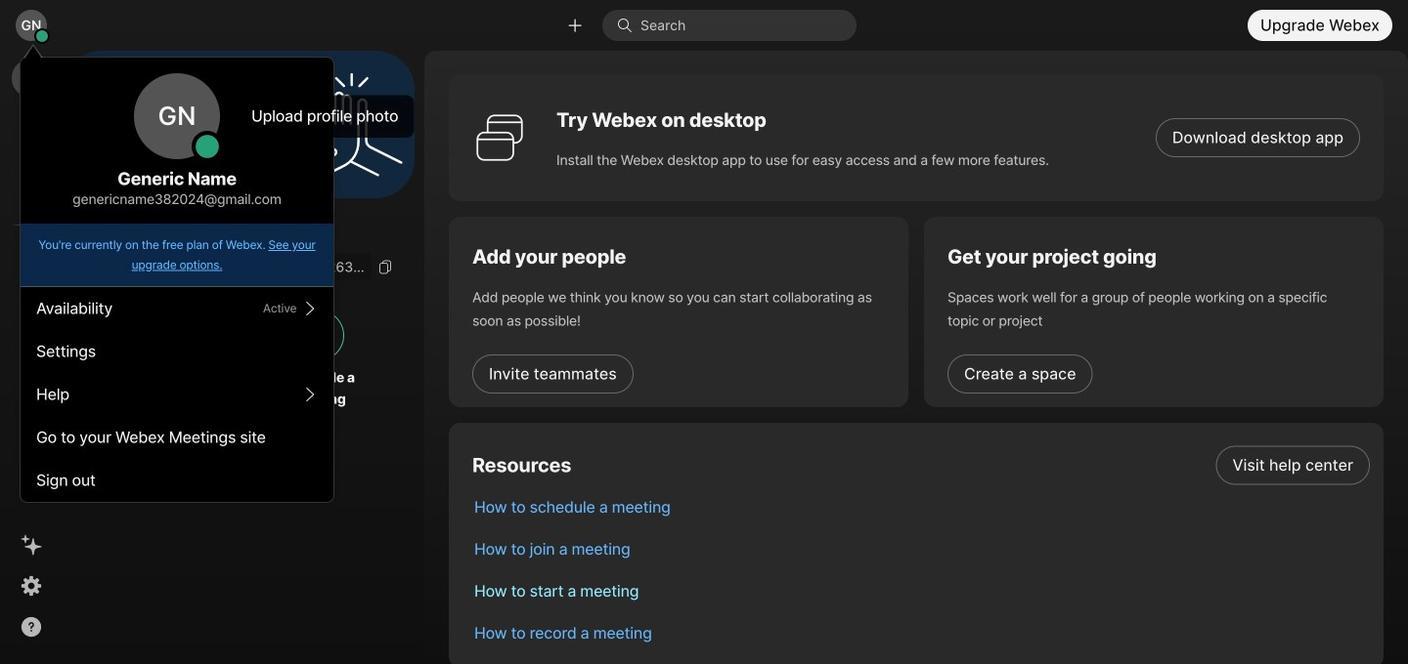 Task type: describe. For each thing, give the bounding box(es) containing it.
profile settings menu menu bar
[[21, 287, 333, 503]]

2 list item from the top
[[459, 487, 1384, 529]]



Task type: locate. For each thing, give the bounding box(es) containing it.
1 list item from the top
[[459, 445, 1384, 487]]

settings menu item
[[21, 330, 333, 374]]

3 list item from the top
[[459, 529, 1384, 571]]

5 list item from the top
[[459, 613, 1384, 655]]

go to your webex meetings site menu item
[[21, 417, 333, 460]]

webex tab list
[[12, 59, 51, 269]]

4 list item from the top
[[459, 571, 1384, 613]]

list item
[[459, 445, 1384, 487], [459, 487, 1384, 529], [459, 529, 1384, 571], [459, 571, 1384, 613], [459, 613, 1384, 655]]

navigation
[[0, 51, 63, 665]]

None text field
[[78, 254, 372, 281]]

sign out menu item
[[21, 460, 333, 503]]

two hands high fiving image
[[292, 66, 410, 183]]



